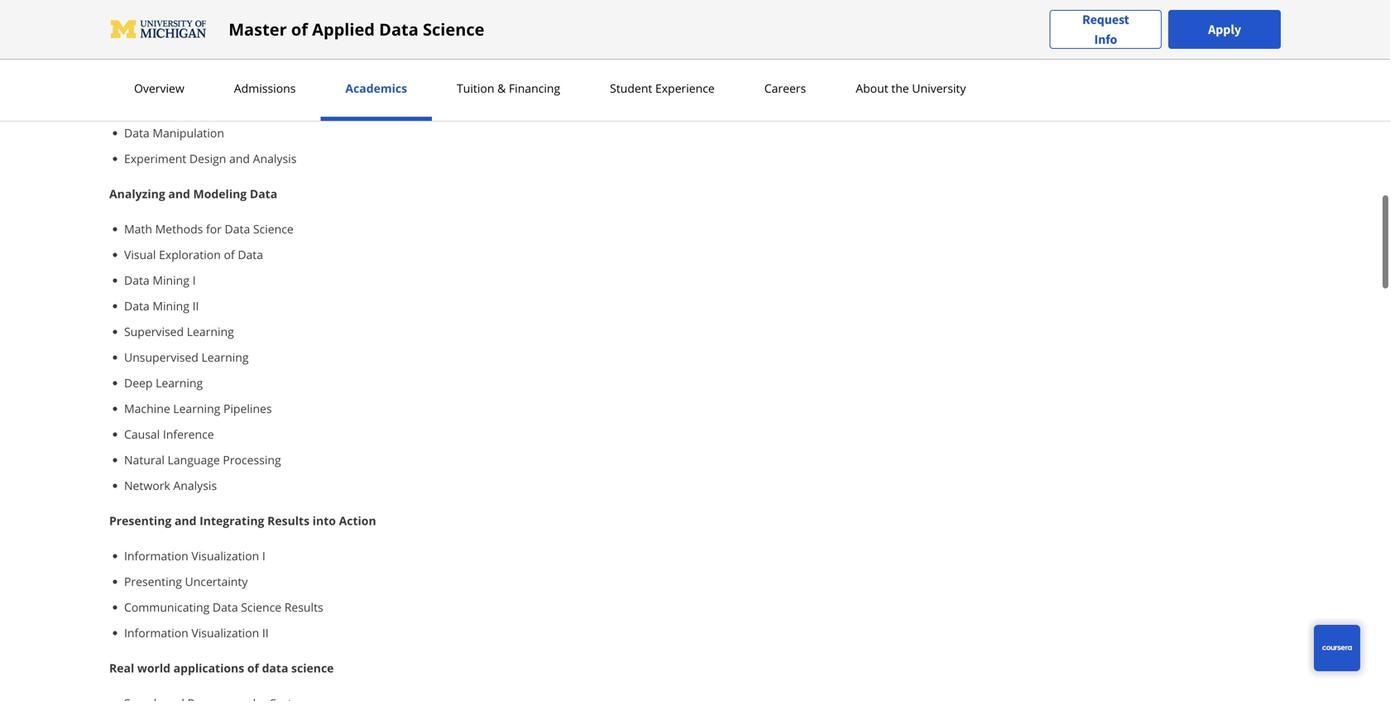 Task type: describe. For each thing, give the bounding box(es) containing it.
data right 'modeling'
[[250, 181, 278, 197]]

experiment design and analysis list item
[[124, 145, 891, 162]]

overview
[[134, 80, 184, 96]]

technologies
[[235, 43, 306, 59]]

admissions
[[234, 80, 296, 96]]

and for modeling
[[168, 181, 190, 197]]

math methods for data science
[[124, 216, 294, 232]]

communicating data science results
[[124, 594, 323, 610]]

about the university link
[[851, 80, 971, 96]]

presenting and integrating results into action
[[109, 508, 376, 524]]

manipulation
[[153, 120, 224, 136]]

data mining i
[[124, 267, 196, 283]]

data mining i list item
[[124, 267, 891, 284]]

data inside math methods for data science list item
[[225, 216, 250, 232]]

language
[[168, 447, 220, 463]]

presenting uncertainty list item
[[124, 568, 891, 585]]

efficient
[[176, 69, 219, 84]]

deep learning
[[124, 370, 203, 386]]

admissions link
[[229, 80, 301, 96]]

analysis inside 'list item'
[[253, 146, 297, 161]]

data inside data mining i 'list item'
[[124, 267, 150, 283]]

and inside 'list item'
[[229, 146, 250, 161]]

inference
[[163, 421, 214, 437]]

world
[[137, 655, 171, 671]]

data inside visual exploration of data list item
[[238, 242, 263, 257]]

real world applications of data science
[[109, 655, 334, 671]]

math
[[124, 216, 152, 232]]

deep
[[124, 370, 153, 386]]

results for integrating
[[267, 508, 310, 524]]

request
[[1083, 11, 1130, 28]]

unsupervised learning
[[124, 344, 249, 360]]

data: for efficient
[[144, 69, 173, 84]]

machine learning pipelines
[[124, 396, 272, 411]]

scalable
[[176, 94, 220, 110]]

sql architectures & technologies
[[124, 43, 306, 59]]

student
[[610, 80, 653, 96]]

tuition & financing
[[457, 80, 561, 96]]

the
[[892, 80, 910, 96]]

request info button
[[1050, 10, 1163, 49]]

info
[[1095, 31, 1118, 48]]

math methods for data science list item
[[124, 215, 891, 233]]

causal
[[124, 421, 160, 437]]

applied
[[312, 18, 375, 41]]

supervised learning list item
[[124, 318, 891, 335]]

apply button
[[1169, 10, 1282, 49]]

big data: scalable data processing list item
[[124, 94, 891, 111]]

of inside list item
[[224, 242, 235, 257]]

experiment
[[124, 146, 186, 161]]

uncertainty
[[185, 569, 248, 584]]

science
[[291, 655, 334, 671]]

tuition & financing link
[[452, 80, 566, 96]]

overview link
[[129, 80, 189, 96]]

natural language processing
[[124, 447, 281, 463]]

2 vertical spatial processing
[[223, 447, 281, 463]]

modeling
[[193, 181, 247, 197]]

pipelines
[[223, 396, 272, 411]]

data right applied
[[379, 18, 419, 41]]

about the university
[[856, 80, 966, 96]]

sql & databases list item
[[124, 17, 891, 34]]

2 vertical spatial of
[[247, 655, 259, 671]]

architectures
[[149, 43, 220, 59]]

communicating data science results list item
[[124, 594, 891, 611]]

integrating
[[200, 508, 264, 524]]

student experience
[[610, 80, 715, 96]]

causal inference list item
[[124, 421, 891, 438]]

student experience link
[[605, 80, 720, 96]]

data: for scalable
[[144, 94, 173, 110]]

machine
[[124, 396, 170, 411]]

ii for data mining ii
[[193, 293, 199, 309]]

design
[[189, 146, 226, 161]]

supervised
[[124, 319, 184, 334]]

sql for sql & databases
[[124, 17, 146, 33]]

information for information visualization i
[[124, 543, 189, 559]]

data manipulation
[[124, 120, 224, 136]]

mining for ii
[[153, 293, 190, 309]]

presenting for presenting and integrating results into action
[[109, 508, 172, 524]]

visual exploration of data list item
[[124, 241, 891, 258]]

big for big data: scalable data processing
[[124, 94, 141, 110]]

information visualization i list item
[[124, 542, 891, 560]]

academics
[[346, 80, 407, 96]]

data inside data mining ii list item
[[124, 293, 150, 309]]

causal inference
[[124, 421, 214, 437]]

& inside 'list item'
[[223, 43, 232, 59]]

data mining ii
[[124, 293, 199, 309]]

information visualization ii list item
[[124, 619, 891, 637]]

experience
[[656, 80, 715, 96]]

data inside big data: efficient data processing list item
[[222, 69, 247, 84]]

big data: efficient data processing
[[124, 69, 309, 84]]



Task type: locate. For each thing, give the bounding box(es) containing it.
big inside list item
[[124, 94, 141, 110]]

analysis down language
[[173, 473, 217, 488]]

i inside list item
[[262, 543, 266, 559]]

and
[[229, 146, 250, 161], [168, 181, 190, 197], [175, 508, 197, 524]]

learning up unsupervised learning
[[187, 319, 234, 334]]

0 horizontal spatial i
[[193, 267, 196, 283]]

big data: efficient data processing list item
[[124, 68, 891, 85]]

learning for machine
[[173, 396, 220, 411]]

information up presenting uncertainty
[[124, 543, 189, 559]]

big inside list item
[[124, 69, 141, 84]]

i down the 'visual exploration of data'
[[193, 267, 196, 283]]

tuition
[[457, 80, 495, 96]]

2 list from the top
[[116, 215, 891, 489]]

network analysis list item
[[124, 472, 891, 489]]

2 vertical spatial list
[[116, 542, 891, 637]]

sql left databases
[[124, 17, 146, 33]]

data up experiment
[[124, 120, 150, 136]]

learning for unsupervised
[[202, 344, 249, 360]]

visual exploration of data
[[124, 242, 263, 257]]

1 horizontal spatial &
[[223, 43, 232, 59]]

1 vertical spatial processing
[[251, 94, 309, 110]]

data manipulation list item
[[124, 119, 891, 137]]

mining
[[153, 267, 190, 283], [153, 293, 190, 309]]

sql for sql architectures & technologies
[[124, 43, 146, 59]]

communicating
[[124, 594, 210, 610]]

data
[[379, 18, 419, 41], [222, 69, 247, 84], [223, 94, 248, 110], [124, 120, 150, 136], [250, 181, 278, 197], [225, 216, 250, 232], [238, 242, 263, 257], [124, 267, 150, 283], [124, 293, 150, 309], [213, 594, 238, 610]]

big down university of michigan image
[[124, 69, 141, 84]]

0 vertical spatial visualization
[[192, 543, 259, 559]]

presenting inside list item
[[124, 569, 182, 584]]

1 data: from the top
[[144, 69, 173, 84]]

sql & databases
[[124, 17, 217, 33]]

visualization
[[192, 543, 259, 559], [192, 620, 259, 636]]

science up sql architectures & technologies 'list item'
[[423, 18, 485, 41]]

1 information from the top
[[124, 543, 189, 559]]

mining inside list item
[[153, 293, 190, 309]]

natural language processing list item
[[124, 446, 891, 464]]

1 mining from the top
[[153, 267, 190, 283]]

data: down architectures
[[144, 69, 173, 84]]

and up "methods"
[[168, 181, 190, 197]]

of up technologies
[[291, 18, 308, 41]]

learning inside list item
[[202, 344, 249, 360]]

academics link
[[341, 80, 412, 96]]

data right for
[[225, 216, 250, 232]]

2 horizontal spatial &
[[498, 80, 506, 96]]

ii inside data mining ii list item
[[193, 293, 199, 309]]

i for information visualization i
[[262, 543, 266, 559]]

1 vertical spatial &
[[223, 43, 232, 59]]

visualization for i
[[192, 543, 259, 559]]

2 visualization from the top
[[192, 620, 259, 636]]

processing
[[250, 69, 309, 84], [251, 94, 309, 110], [223, 447, 281, 463]]

results for science
[[285, 594, 323, 610]]

2 data: from the top
[[144, 94, 173, 110]]

& left databases
[[149, 17, 157, 33]]

1 vertical spatial results
[[285, 594, 323, 610]]

analyzing
[[109, 181, 165, 197]]

big data: scalable data processing
[[124, 94, 309, 110]]

2 information from the top
[[124, 620, 189, 636]]

master
[[229, 18, 287, 41]]

for
[[206, 216, 222, 232]]

mining up supervised learning
[[153, 293, 190, 309]]

1 vertical spatial data:
[[144, 94, 173, 110]]

exploration
[[159, 242, 221, 257]]

1 vertical spatial of
[[224, 242, 235, 257]]

supervised learning
[[124, 319, 234, 334]]

deep learning list item
[[124, 369, 891, 387]]

1 visualization from the top
[[192, 543, 259, 559]]

ii up supervised learning
[[193, 293, 199, 309]]

0 vertical spatial information
[[124, 543, 189, 559]]

1 vertical spatial analysis
[[173, 473, 217, 488]]

0 vertical spatial big
[[124, 69, 141, 84]]

processing for big data: scalable data processing
[[251, 94, 309, 110]]

visualization up uncertainty on the bottom
[[192, 543, 259, 559]]

learning inside list item
[[173, 396, 220, 411]]

sql down university of michigan image
[[124, 43, 146, 59]]

big up data manipulation
[[124, 94, 141, 110]]

science down uncertainty on the bottom
[[241, 594, 282, 610]]

visualization down communicating data science results
[[192, 620, 259, 636]]

data: up data manipulation
[[144, 94, 173, 110]]

i inside 'list item'
[[193, 267, 196, 283]]

2 horizontal spatial of
[[291, 18, 308, 41]]

1 big from the top
[[124, 69, 141, 84]]

list containing sql & databases
[[116, 17, 891, 162]]

1 vertical spatial ii
[[262, 620, 269, 636]]

0 horizontal spatial ii
[[193, 293, 199, 309]]

1 vertical spatial presenting
[[124, 569, 182, 584]]

data inside "big data: scalable data processing" list item
[[223, 94, 248, 110]]

& for tuition
[[498, 80, 506, 96]]

0 horizontal spatial analysis
[[173, 473, 217, 488]]

university
[[913, 80, 966, 96]]

0 vertical spatial science
[[423, 18, 485, 41]]

0 horizontal spatial of
[[224, 242, 235, 257]]

& inside list item
[[149, 17, 157, 33]]

ii for information visualization ii
[[262, 620, 269, 636]]

sql inside list item
[[124, 17, 146, 33]]

data:
[[144, 69, 173, 84], [144, 94, 173, 110]]

unsupervised
[[124, 344, 199, 360]]

& up big data: efficient data processing
[[223, 43, 232, 59]]

request info
[[1083, 11, 1130, 48]]

science right for
[[253, 216, 294, 232]]

data down uncertainty on the bottom
[[213, 594, 238, 610]]

of left data
[[247, 655, 259, 671]]

processing inside list item
[[250, 69, 309, 84]]

data up supervised
[[124, 293, 150, 309]]

2 vertical spatial science
[[241, 594, 282, 610]]

presenting up communicating
[[124, 569, 182, 584]]

1 vertical spatial visualization
[[192, 620, 259, 636]]

apply
[[1209, 21, 1242, 38]]

data mining ii list item
[[124, 292, 891, 310]]

and right design
[[229, 146, 250, 161]]

presenting uncertainty
[[124, 569, 248, 584]]

analysis inside list item
[[173, 473, 217, 488]]

list containing math methods for data science
[[116, 215, 891, 489]]

master of applied data science
[[229, 18, 485, 41]]

1 horizontal spatial i
[[262, 543, 266, 559]]

1 vertical spatial list
[[116, 215, 891, 489]]

into
[[313, 508, 336, 524]]

learning down unsupervised learning
[[156, 370, 203, 386]]

science for math methods for data science
[[253, 216, 294, 232]]

list item
[[124, 690, 891, 701]]

2 vertical spatial &
[[498, 80, 506, 96]]

i for data mining i
[[193, 267, 196, 283]]

1 vertical spatial mining
[[153, 293, 190, 309]]

& for sql
[[149, 17, 157, 33]]

science inside list item
[[253, 216, 294, 232]]

1 vertical spatial i
[[262, 543, 266, 559]]

machine learning pipelines list item
[[124, 395, 891, 412]]

information visualization i
[[124, 543, 266, 559]]

mining inside 'list item'
[[153, 267, 190, 283]]

3 list from the top
[[116, 542, 891, 637]]

0 vertical spatial of
[[291, 18, 308, 41]]

action
[[339, 508, 376, 524]]

ii
[[193, 293, 199, 309], [262, 620, 269, 636]]

university of michigan image
[[109, 16, 209, 43]]

learning down supervised learning
[[202, 344, 249, 360]]

0 vertical spatial sql
[[124, 17, 146, 33]]

big for big data: efficient data processing
[[124, 69, 141, 84]]

0 vertical spatial and
[[229, 146, 250, 161]]

visualization for ii
[[192, 620, 259, 636]]

data inside communicating data science results 'list item'
[[213, 594, 238, 610]]

data down visual
[[124, 267, 150, 283]]

list containing information visualization i
[[116, 542, 891, 637]]

and for integrating
[[175, 508, 197, 524]]

data up 'big data: scalable data processing'
[[222, 69, 247, 84]]

1 horizontal spatial analysis
[[253, 146, 297, 161]]

learning up inference
[[173, 396, 220, 411]]

data: inside list item
[[144, 94, 173, 110]]

i down presenting and integrating results into action
[[262, 543, 266, 559]]

analysis down admissions link
[[253, 146, 297, 161]]

databases
[[160, 17, 217, 33]]

0 vertical spatial data:
[[144, 69, 173, 84]]

data down the "math methods for data science"
[[238, 242, 263, 257]]

0 vertical spatial ii
[[193, 293, 199, 309]]

network analysis
[[124, 473, 217, 488]]

careers
[[765, 80, 807, 96]]

science
[[423, 18, 485, 41], [253, 216, 294, 232], [241, 594, 282, 610]]

results left into
[[267, 508, 310, 524]]

0 vertical spatial mining
[[153, 267, 190, 283]]

2 big from the top
[[124, 94, 141, 110]]

0 vertical spatial results
[[267, 508, 310, 524]]

methods
[[155, 216, 203, 232]]

1 horizontal spatial of
[[247, 655, 259, 671]]

0 vertical spatial list
[[116, 17, 891, 162]]

careers link
[[760, 80, 811, 96]]

2 vertical spatial and
[[175, 508, 197, 524]]

sql
[[124, 17, 146, 33], [124, 43, 146, 59]]

about
[[856, 80, 889, 96]]

visual
[[124, 242, 156, 257]]

learning
[[187, 319, 234, 334], [202, 344, 249, 360], [156, 370, 203, 386], [173, 396, 220, 411]]

results inside 'list item'
[[285, 594, 323, 610]]

sql architectures & technologies list item
[[124, 42, 891, 60]]

mining for i
[[153, 267, 190, 283]]

data
[[262, 655, 288, 671]]

experiment design and analysis
[[124, 146, 297, 161]]

0 vertical spatial i
[[193, 267, 196, 283]]

natural
[[124, 447, 165, 463]]

sql inside 'list item'
[[124, 43, 146, 59]]

analyzing and modeling data
[[109, 181, 278, 197]]

1 horizontal spatial ii
[[262, 620, 269, 636]]

1 sql from the top
[[124, 17, 146, 33]]

big
[[124, 69, 141, 84], [124, 94, 141, 110]]

0 vertical spatial analysis
[[253, 146, 297, 161]]

real
[[109, 655, 134, 671]]

processing for big data: efficient data processing
[[250, 69, 309, 84]]

information
[[124, 543, 189, 559], [124, 620, 189, 636]]

& right tuition
[[498, 80, 506, 96]]

presenting down "network"
[[109, 508, 172, 524]]

results
[[267, 508, 310, 524], [285, 594, 323, 610]]

1 vertical spatial and
[[168, 181, 190, 197]]

1 vertical spatial science
[[253, 216, 294, 232]]

information for information visualization ii
[[124, 620, 189, 636]]

2 sql from the top
[[124, 43, 146, 59]]

information visualization ii
[[124, 620, 269, 636]]

ii up data
[[262, 620, 269, 636]]

ii inside information visualization ii list item
[[262, 620, 269, 636]]

0 vertical spatial processing
[[250, 69, 309, 84]]

presenting for presenting uncertainty
[[124, 569, 182, 584]]

1 vertical spatial information
[[124, 620, 189, 636]]

information down communicating
[[124, 620, 189, 636]]

science for master of applied data science
[[423, 18, 485, 41]]

1 vertical spatial big
[[124, 94, 141, 110]]

analysis
[[253, 146, 297, 161], [173, 473, 217, 488]]

of
[[291, 18, 308, 41], [224, 242, 235, 257], [247, 655, 259, 671]]

financing
[[509, 80, 561, 96]]

learning for deep
[[156, 370, 203, 386]]

2 mining from the top
[[153, 293, 190, 309]]

data down big data: efficient data processing
[[223, 94, 248, 110]]

network
[[124, 473, 170, 488]]

applications
[[174, 655, 244, 671]]

data: inside list item
[[144, 69, 173, 84]]

mining up data mining ii at the left
[[153, 267, 190, 283]]

0 vertical spatial presenting
[[109, 508, 172, 524]]

0 vertical spatial &
[[149, 17, 157, 33]]

&
[[149, 17, 157, 33], [223, 43, 232, 59], [498, 80, 506, 96]]

science inside 'list item'
[[241, 594, 282, 610]]

0 horizontal spatial &
[[149, 17, 157, 33]]

and up information visualization i
[[175, 508, 197, 524]]

i
[[193, 267, 196, 283], [262, 543, 266, 559]]

of down the "math methods for data science"
[[224, 242, 235, 257]]

unsupervised learning list item
[[124, 344, 891, 361]]

presenting
[[109, 508, 172, 524], [124, 569, 182, 584]]

1 vertical spatial sql
[[124, 43, 146, 59]]

results up science
[[285, 594, 323, 610]]

1 list from the top
[[116, 17, 891, 162]]

data inside the data manipulation list item
[[124, 120, 150, 136]]

learning for supervised
[[187, 319, 234, 334]]

list
[[116, 17, 891, 162], [116, 215, 891, 489], [116, 542, 891, 637]]



Task type: vqa. For each thing, say whether or not it's contained in the screenshot.
Presenting and Integrating Results into Action
yes



